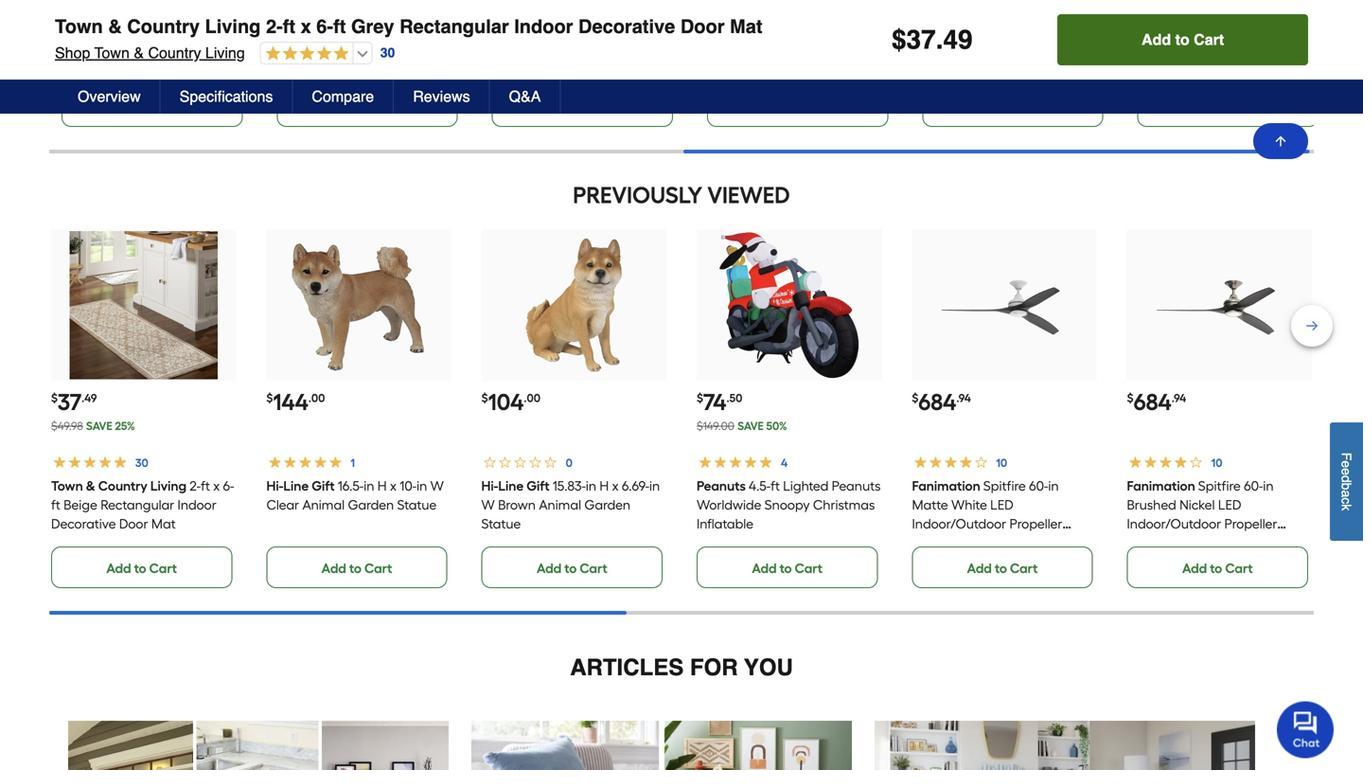Task type: describe. For each thing, give the bounding box(es) containing it.
style selections for geometric
[[923, 17, 1017, 33]]

.
[[936, 25, 944, 55]]

.00 for 104
[[524, 391, 541, 405]]

add to cart inside 'button'
[[1142, 31, 1225, 48]]

60- for nickel
[[1245, 478, 1264, 494]]

104 list item
[[482, 229, 667, 588]]

f e e d b a c k
[[1340, 452, 1355, 511]]

cart for 104 list item
[[580, 560, 608, 577]]

$ 104 .00
[[482, 389, 541, 416]]

for
[[690, 655, 738, 681]]

10
[[124, 55, 137, 71]]

2 list item from the left
[[277, 0, 462, 127]]

animal for 104
[[539, 497, 582, 513]]

add down 10
[[117, 99, 142, 115]]

blade) for spitfire 60-in brushed nickel led indoor/outdoor propeller ceiling fan with light remote (3-blade)
[[1143, 554, 1181, 570]]

lighted
[[784, 478, 829, 494]]

to inside 37 list item
[[134, 560, 146, 577]]

2 town & country living link from the top
[[492, 17, 672, 71]]

everyday
[[62, 36, 117, 52]]

town & country living 2-ft x 6-ft beige rectangular indoor decorative door mat image
[[70, 231, 218, 379]]

rug inside town & country living everyday rein washable area rug 8 ft. x 10 ft. grey
[[62, 55, 85, 71]]

3 list item from the left
[[492, 0, 677, 127]]

line for 144
[[283, 478, 309, 494]]

0 vertical spatial door
[[681, 16, 725, 37]]

area inside pembrook 5 x 7 grey indoor abstract mid-century modern area rug
[[758, 55, 786, 71]]

add inside 144 "list item"
[[322, 560, 347, 577]]

brushed
[[1128, 497, 1177, 513]]

fan for white
[[957, 535, 980, 551]]

neutral
[[386, 36, 431, 52]]

1 peanuts from the left
[[697, 478, 746, 494]]

10-
[[400, 478, 417, 494]]

add to cart for 144 "list item"
[[322, 560, 392, 577]]

spitfire 60-in brushed nickel led indoor/outdoor propeller ceiling fan with light remote (3-blade)
[[1128, 478, 1307, 570]]

rug inside 3 x 4 grey indoor border machine washable throw rug
[[1243, 55, 1267, 71]]

rectangular inside 2-ft x 6- ft beige rectangular indoor decorative door mat
[[101, 497, 174, 513]]

rein
[[120, 36, 145, 52]]

49
[[944, 25, 973, 55]]

$149.00
[[697, 419, 735, 433]]

specifications
[[180, 88, 273, 105]]

high-
[[277, 74, 309, 90]]

cart for 144 "list item"
[[365, 560, 392, 577]]

add down throw
[[1193, 99, 1218, 115]]

0 vertical spatial decorative
[[579, 16, 676, 37]]

h for 104
[[600, 478, 609, 494]]

add to cart for list item containing origin 21
[[763, 99, 833, 115]]

4.9 stars image
[[261, 45, 349, 63]]

add inside 104 list item
[[537, 560, 562, 577]]

k
[[1340, 504, 1355, 511]]

town inside 37 list item
[[51, 478, 83, 494]]

684 for spitfire 60-in matte white led indoor/outdoor propeller ceiling fan with light remote (3-blade)
[[919, 389, 957, 416]]

rug inside luxe maya soft arches neutral indoor runner area rug with high-low texture, grey, 1 ft 9 in x7 ft 2 in
[[397, 55, 421, 71]]

a collage with a tan and black welcome mat, red and black rooster mat, and black chair mat. image
[[68, 721, 449, 770]]

$ 37 .49
[[51, 389, 97, 416]]

indoor/outdoor for white
[[912, 516, 1007, 532]]

nickel
[[1180, 497, 1216, 513]]

modern
[[707, 55, 755, 71]]

q&a
[[509, 88, 541, 105]]

cart for list item containing origin 21
[[806, 99, 833, 115]]

x inside 16.5-in h x 10-in w clear animal garden statue
[[390, 478, 397, 494]]

worldwide
[[697, 497, 762, 513]]

articles
[[570, 655, 684, 681]]

add inside 37 list item
[[106, 560, 131, 577]]

add down the geometric
[[978, 99, 1003, 115]]

4
[[1257, 17, 1265, 33]]

21
[[748, 17, 760, 33]]

runner inside luxe maya soft arches neutral indoor runner area rug with high-low texture, grey, 1 ft 9 in x7 ft 2 in
[[319, 55, 362, 71]]

living inside town & country living everyday rein washable area rug 8 ft. x 10 ft. grey
[[161, 17, 197, 33]]

indoor inside 2-ft x 6- ft beige rectangular indoor decorative door mat
[[178, 497, 217, 513]]

(3- for spitfire 60-in matte white led indoor/outdoor propeller ceiling fan with light remote (3-blade)
[[912, 554, 928, 570]]

overview
[[78, 88, 141, 105]]

x for 2
[[1031, 17, 1039, 33]]

remote for spitfire 60-in brushed nickel led indoor/outdoor propeller ceiling fan with light remote (3-blade)
[[1261, 535, 1307, 551]]

save for 37
[[86, 419, 112, 433]]

add to cart link inside 144 "list item"
[[266, 547, 448, 588]]

f e e d b a c k button
[[1331, 422, 1364, 541]]

9
[[441, 74, 448, 90]]

a blue striped chair with pillows, a green wall with artwork and a patio sofa with pillows. image
[[472, 721, 852, 770]]

propeller for nickel
[[1225, 516, 1278, 532]]

country up arches
[[324, 17, 373, 33]]

& inside 37 list item
[[86, 478, 95, 494]]

shop town & country living
[[55, 44, 245, 62]]

50%
[[767, 419, 788, 433]]

throw
[[1202, 55, 1240, 71]]

$ 684 .94 for spitfire 60-in matte white led indoor/outdoor propeller ceiling fan with light remote (3-blade)
[[912, 389, 972, 416]]

4.5-ft lighted peanuts worldwide snoopy christmas inflatable
[[697, 478, 881, 532]]

q&a button
[[490, 80, 561, 114]]

25%
[[115, 419, 135, 433]]

0 vertical spatial mat
[[730, 16, 763, 37]]

1 list item from the left
[[62, 0, 247, 127]]

6
[[1042, 17, 1049, 33]]

add to cart for 2nd list item from left
[[332, 99, 403, 115]]

matte
[[912, 497, 949, 513]]

in inside "spitfire 60-in matte white led indoor/outdoor propeller ceiling fan with light remote (3-blade)"
[[1049, 478, 1059, 494]]

add down abstract
[[763, 99, 788, 115]]

$ inside the $ 74 .50
[[697, 391, 704, 405]]

f
[[1340, 452, 1355, 460]]

15.83-
[[553, 478, 586, 494]]

1 ft. from the left
[[99, 55, 111, 71]]

town & country living 2-ft x 6-ft grey rectangular indoor decorative door mat
[[55, 16, 763, 37]]

christmas
[[814, 497, 875, 513]]

statue for 144
[[397, 497, 437, 513]]

mat inside 2-ft x 6- ft beige rectangular indoor decorative door mat
[[151, 516, 176, 532]]

blade) for spitfire 60-in matte white led indoor/outdoor propeller ceiling fan with light remote (3-blade)
[[928, 554, 966, 570]]

2 horizontal spatial town & country living
[[492, 17, 628, 33]]

style for 3 x 4 grey indoor border machine washable throw rug
[[1138, 17, 1168, 33]]

104
[[488, 389, 524, 416]]

brown
[[498, 497, 536, 513]]

684 for spitfire 60-in brushed nickel led indoor/outdoor propeller ceiling fan with light remote (3-blade)
[[1134, 389, 1172, 416]]

add to cart for 104 list item
[[537, 560, 608, 577]]

ceiling for spitfire 60-in matte white led indoor/outdoor propeller ceiling fan with light remote (3-blade)
[[912, 535, 954, 551]]

x inside pembrook 5 x 7 grey indoor abstract mid-century modern area rug
[[838, 17, 844, 33]]

inflatable
[[697, 516, 754, 532]]

c
[[1340, 497, 1355, 504]]

grey up 30
[[351, 16, 395, 37]]

16.5-in h x 10-in w clear animal garden statue
[[266, 478, 444, 513]]

mid-
[[805, 36, 831, 52]]

$ inside $ 144 .00
[[266, 391, 273, 405]]

rug inside 2 x 6 grey indoor geometric machine washable runner rug
[[1033, 55, 1057, 71]]

rug inside pembrook 5 x 7 grey indoor abstract mid-century modern area rug
[[789, 55, 813, 71]]

washable for 3 x 4 grey indoor border machine washable throw rug
[[1138, 55, 1199, 71]]

country inside town & country living everyday rein washable area rug 8 ft. x 10 ft. grey
[[109, 17, 158, 33]]

machine for 4
[[1224, 36, 1276, 52]]

add inside add to cart 'button'
[[1142, 31, 1172, 48]]

30
[[380, 45, 395, 60]]

.49
[[82, 391, 97, 405]]

shop
[[55, 44, 90, 62]]

grey inside pembrook 5 x 7 grey indoor abstract mid-century modern area rug
[[857, 17, 886, 33]]

previously viewed
[[573, 182, 791, 209]]

144
[[273, 389, 309, 416]]

2-ft x 6- ft beige rectangular indoor decorative door mat
[[51, 478, 234, 532]]

4.5-
[[749, 478, 771, 494]]

37 for .49
[[58, 389, 82, 416]]

hi-line gift 15.83-in h x 6.69-in w brown animal garden statue image
[[500, 231, 648, 379]]

fanimation spitfire 60-in matte white led indoor/outdoor propeller ceiling fan with light remote (3-blade) image
[[931, 231, 1079, 379]]

add down white
[[968, 560, 992, 577]]

cart for 2nd list item from left
[[375, 99, 403, 115]]

maya
[[277, 36, 311, 52]]

abstract
[[750, 36, 801, 52]]

$49.98 save 25%
[[51, 419, 135, 433]]

town inside town & country living everyday rein washable area rug 8 ft. x 10 ft. grey
[[62, 17, 93, 33]]

previously viewed heading
[[49, 176, 1315, 214]]

b
[[1340, 483, 1355, 490]]

beige
[[64, 497, 97, 513]]

indoor inside pembrook 5 x 7 grey indoor abstract mid-century modern area rug
[[707, 36, 746, 52]]

indoor/outdoor for nickel
[[1128, 516, 1222, 532]]

peanuts 4.5-ft lighted peanuts worldwide snoopy christmas inflatable image
[[716, 231, 864, 379]]

runner inside 2 x 6 grey indoor geometric machine washable runner rug
[[987, 55, 1030, 71]]

$149.00 save 50%
[[697, 419, 788, 433]]

& inside town & country living everyday rein washable area rug 8 ft. x 10 ft. grey
[[96, 17, 106, 33]]

144 list item
[[266, 229, 451, 588]]

h for 144
[[378, 478, 387, 494]]

save for 74
[[738, 419, 764, 433]]

1 684 list item from the left
[[912, 229, 1097, 588]]

grey inside town & country living everyday rein washable area rug 8 ft. x 10 ft. grey
[[155, 55, 184, 71]]

indoor inside 2 x 6 grey indoor geometric machine washable runner rug
[[923, 36, 962, 52]]

.50
[[727, 391, 743, 405]]

x inside town & country living everyday rein washable area rug 8 ft. x 10 ft. grey
[[114, 55, 121, 71]]

area for washable
[[213, 36, 241, 52]]

cart for sixth list item from right
[[160, 99, 187, 115]]

hi-line gift 16.5-in h x 10-in w clear animal garden statue image
[[285, 231, 433, 379]]

indoor inside luxe maya soft arches neutral indoor runner area rug with high-low texture, grey, 1 ft 9 in x7 ft 2 in
[[277, 55, 316, 71]]

to inside 104 list item
[[565, 560, 577, 577]]

d
[[1340, 475, 1355, 483]]

1
[[421, 74, 426, 90]]

$ 74 .50
[[697, 389, 743, 416]]

pembrook 5 x 7 grey indoor abstract mid-century modern area rug
[[707, 17, 886, 71]]

with inside luxe maya soft arches neutral indoor runner area rug with high-low texture, grey, 1 ft 9 in x7 ft 2 in
[[424, 55, 450, 71]]

led for white
[[991, 497, 1014, 513]]

grey inside 2 x 6 grey indoor geometric machine washable runner rug
[[1052, 17, 1081, 33]]

ft inside 4.5-ft lighted peanuts worldwide snoopy christmas inflatable
[[771, 478, 780, 494]]

you
[[744, 655, 794, 681]]

6- inside 2-ft x 6- ft beige rectangular indoor decorative door mat
[[223, 478, 234, 494]]

2 684 list item from the left
[[1128, 229, 1313, 588]]

overview button
[[59, 80, 161, 114]]

x7
[[291, 93, 304, 109]]

gift for 144
[[312, 478, 335, 494]]

add to cart link inside 74 list item
[[697, 547, 878, 588]]

6.69-
[[622, 478, 650, 494]]

add to cart for sixth list item from right
[[117, 99, 187, 115]]

add to cart for 74 list item at the right of the page
[[752, 560, 823, 577]]

spitfire for nickel
[[1199, 478, 1242, 494]]

cart for 2nd list item from the right
[[1021, 99, 1049, 115]]

pembrook
[[763, 17, 824, 33]]

snoopy
[[765, 497, 810, 513]]

spitfire for white
[[984, 478, 1026, 494]]



Task type: vqa. For each thing, say whether or not it's contained in the screenshot.


Task type: locate. For each thing, give the bounding box(es) containing it.
add to cart for 2nd list item from the right
[[978, 99, 1049, 115]]

1 ceiling from the left
[[912, 535, 954, 551]]

cart inside 104 list item
[[580, 560, 608, 577]]

1 town & country living link from the top
[[492, 0, 677, 72]]

2 peanuts from the left
[[832, 478, 881, 494]]

1 horizontal spatial fan
[[1173, 535, 1195, 551]]

country up rein
[[109, 17, 158, 33]]

clear
[[266, 497, 299, 513]]

2 remote from the left
[[1261, 535, 1307, 551]]

statue
[[397, 497, 437, 513], [482, 516, 521, 532]]

country inside 37 list item
[[98, 478, 148, 494]]

add inside 74 list item
[[752, 560, 777, 577]]

1 vertical spatial 37
[[58, 389, 82, 416]]

hi-
[[266, 478, 283, 494], [482, 478, 499, 494]]

0 horizontal spatial door
[[119, 516, 148, 532]]

x inside 2-ft x 6- ft beige rectangular indoor decorative door mat
[[213, 478, 220, 494]]

0 horizontal spatial mat
[[151, 516, 176, 532]]

washable down the geometric
[[923, 55, 984, 71]]

0 horizontal spatial h
[[378, 478, 387, 494]]

add to cart down the 15.83-in h x 6.69-in w brown animal garden statue
[[537, 560, 608, 577]]

ft. right 10
[[140, 55, 152, 71]]

add down nickel
[[1183, 560, 1208, 577]]

5 list item from the left
[[923, 0, 1108, 127]]

indoor/outdoor inside 'spitfire 60-in brushed nickel led indoor/outdoor propeller ceiling fan with light remote (3-blade)'
[[1128, 516, 1222, 532]]

line inside 104 list item
[[499, 478, 524, 494]]

0 horizontal spatial w
[[430, 478, 444, 494]]

0 horizontal spatial $ 684 .94
[[912, 389, 972, 416]]

60- for white
[[1030, 478, 1049, 494]]

ft
[[283, 16, 296, 37], [333, 16, 346, 37], [429, 74, 438, 90], [307, 93, 316, 109], [201, 478, 210, 494], [771, 478, 780, 494], [51, 497, 60, 513]]

0 horizontal spatial statue
[[397, 497, 437, 513]]

ceiling inside 'spitfire 60-in brushed nickel led indoor/outdoor propeller ceiling fan with light remote (3-blade)'
[[1128, 535, 1169, 551]]

2 down low
[[319, 93, 327, 109]]

0 horizontal spatial save
[[86, 419, 112, 433]]

2
[[1020, 17, 1027, 33], [319, 93, 327, 109]]

hi- for 144
[[266, 478, 283, 494]]

machine down 6
[[1032, 36, 1085, 52]]

animal inside the 15.83-in h x 6.69-in w brown animal garden statue
[[539, 497, 582, 513]]

&
[[108, 16, 122, 37], [96, 17, 106, 33], [312, 17, 321, 33], [527, 17, 536, 33], [134, 44, 144, 62], [86, 478, 95, 494]]

luxe maya soft arches neutral indoor runner area rug with high-low texture, grey, 1 ft 9 in x7 ft 2 in
[[277, 17, 450, 109]]

0 horizontal spatial propeller
[[1010, 516, 1063, 532]]

0 horizontal spatial selections
[[955, 17, 1017, 33]]

1 remote from the left
[[1045, 535, 1091, 551]]

line for 104
[[499, 478, 524, 494]]

.94
[[957, 391, 972, 405], [1172, 391, 1187, 405]]

1 horizontal spatial selections
[[1171, 17, 1233, 33]]

with down nickel
[[1198, 535, 1224, 551]]

w for 104
[[482, 497, 495, 513]]

light for white
[[1012, 535, 1042, 551]]

ceiling for spitfire 60-in brushed nickel led indoor/outdoor propeller ceiling fan with light remote (3-blade)
[[1128, 535, 1169, 551]]

add down inflatable
[[752, 560, 777, 577]]

decorative
[[579, 16, 676, 37], [51, 516, 116, 532]]

37
[[907, 25, 936, 55], [58, 389, 82, 416]]

1 machine from the left
[[1032, 36, 1085, 52]]

living inside 37 list item
[[150, 478, 187, 494]]

2 inside 2 x 6 grey indoor geometric machine washable runner rug
[[1020, 17, 1027, 33]]

2 .00 from the left
[[524, 391, 541, 405]]

add to cart
[[1142, 31, 1225, 48], [117, 99, 187, 115], [332, 99, 403, 115], [547, 99, 618, 115], [763, 99, 833, 115], [978, 99, 1049, 115], [1193, 99, 1264, 115], [106, 560, 177, 577], [322, 560, 392, 577], [537, 560, 608, 577], [752, 560, 823, 577], [968, 560, 1038, 577], [1183, 560, 1254, 577]]

cart for 3rd list item from left
[[590, 99, 618, 115]]

3 rug from the left
[[789, 55, 813, 71]]

arches
[[342, 36, 383, 52]]

style for 2 x 6 grey indoor geometric machine washable runner rug
[[923, 17, 952, 33]]

0 horizontal spatial 37
[[58, 389, 82, 416]]

2 rug from the left
[[397, 55, 421, 71]]

animal for 144
[[302, 497, 345, 513]]

propeller
[[1010, 516, 1063, 532], [1225, 516, 1278, 532]]

1 60- from the left
[[1030, 478, 1049, 494]]

viewed
[[708, 182, 791, 209]]

7
[[848, 17, 854, 33]]

2 light from the left
[[1227, 535, 1257, 551]]

add to cart for first 684 list item from the right
[[1183, 560, 1254, 577]]

remote inside "spitfire 60-in matte white led indoor/outdoor propeller ceiling fan with light remote (3-blade)"
[[1045, 535, 1091, 551]]

0 vertical spatial w
[[430, 478, 444, 494]]

hi- up brown
[[482, 478, 499, 494]]

2 spitfire from the left
[[1199, 478, 1242, 494]]

fanimation for matte
[[912, 478, 981, 494]]

0 horizontal spatial ceiling
[[912, 535, 954, 551]]

1 vertical spatial mat
[[151, 516, 176, 532]]

0 horizontal spatial led
[[991, 497, 1014, 513]]

country up 'q&a' button
[[539, 17, 589, 33]]

37 inside list item
[[58, 389, 82, 416]]

1 light from the left
[[1012, 535, 1042, 551]]

ceiling down brushed
[[1128, 535, 1169, 551]]

with for spitfire 60-in matte white led indoor/outdoor propeller ceiling fan with light remote (3-blade)
[[983, 535, 1008, 551]]

1 horizontal spatial hi-
[[482, 478, 499, 494]]

1 style from the left
[[923, 17, 952, 33]]

spitfire up nickel
[[1199, 478, 1242, 494]]

cart inside 144 "list item"
[[365, 560, 392, 577]]

town & country living everyday rein washable area rug 8 ft. x 10 ft. grey
[[62, 17, 241, 71]]

spitfire up white
[[984, 478, 1026, 494]]

4 rug from the left
[[1033, 55, 1057, 71]]

peanuts inside 4.5-ft lighted peanuts worldwide snoopy christmas inflatable
[[832, 478, 881, 494]]

1 e from the top
[[1340, 460, 1355, 468]]

blade) inside 'spitfire 60-in brushed nickel led indoor/outdoor propeller ceiling fan with light remote (3-blade)'
[[1143, 554, 1181, 570]]

add to cart inside 74 list item
[[752, 560, 823, 577]]

1 led from the left
[[991, 497, 1014, 513]]

ft. right the 8 at the top left
[[99, 55, 111, 71]]

garden inside the 15.83-in h x 6.69-in w brown animal garden statue
[[585, 497, 631, 513]]

selections up border
[[1171, 17, 1233, 33]]

indoor left clear
[[178, 497, 217, 513]]

0 horizontal spatial (3-
[[912, 554, 928, 570]]

add to cart link inside 104 list item
[[482, 547, 663, 588]]

1 horizontal spatial style selections
[[1138, 17, 1233, 33]]

town & country living inside 37 list item
[[51, 478, 187, 494]]

indoor down maya
[[277, 55, 316, 71]]

1 horizontal spatial with
[[983, 535, 1008, 551]]

1 horizontal spatial machine
[[1224, 36, 1276, 52]]

to inside 'button'
[[1176, 31, 1190, 48]]

grey right the 4
[[1268, 17, 1296, 33]]

2 left 6
[[1020, 17, 1027, 33]]

1 horizontal spatial .00
[[524, 391, 541, 405]]

1 horizontal spatial save
[[738, 419, 764, 433]]

0 horizontal spatial 2
[[319, 93, 327, 109]]

0 horizontal spatial style selections
[[923, 17, 1017, 33]]

indoor inside 3 x 4 grey indoor border machine washable throw rug
[[1138, 36, 1177, 52]]

blade)
[[928, 554, 966, 570], [1143, 554, 1181, 570]]

led inside 'spitfire 60-in brushed nickel led indoor/outdoor propeller ceiling fan with light remote (3-blade)'
[[1219, 497, 1242, 513]]

add to cart down throw
[[1193, 99, 1264, 115]]

with for spitfire 60-in brushed nickel led indoor/outdoor propeller ceiling fan with light remote (3-blade)
[[1198, 535, 1224, 551]]

statue down brown
[[482, 516, 521, 532]]

ceiling
[[912, 535, 954, 551], [1128, 535, 1169, 551]]

spitfire inside "spitfire 60-in matte white led indoor/outdoor propeller ceiling fan with light remote (3-blade)"
[[984, 478, 1026, 494]]

0 horizontal spatial indoor/outdoor
[[912, 516, 1007, 532]]

3 x 4 grey indoor border machine washable throw rug
[[1138, 17, 1296, 71]]

1 horizontal spatial washable
[[923, 55, 984, 71]]

2 (3- from the left
[[1128, 554, 1143, 570]]

0 horizontal spatial with
[[424, 55, 450, 71]]

add to cart down white
[[968, 560, 1038, 577]]

cart inside 'button'
[[1195, 31, 1225, 48]]

0 horizontal spatial .94
[[957, 391, 972, 405]]

origin 21
[[707, 17, 760, 33]]

1 horizontal spatial w
[[482, 497, 495, 513]]

cart for 37 list item
[[149, 560, 177, 577]]

add down "texture,"
[[332, 99, 357, 115]]

to inside 74 list item
[[780, 560, 792, 577]]

1 horizontal spatial 37
[[907, 25, 936, 55]]

2 machine from the left
[[1224, 36, 1276, 52]]

37 list item
[[51, 229, 236, 588]]

cart for 1st list item from right
[[1236, 99, 1264, 115]]

machine inside 2 x 6 grey indoor geometric machine washable runner rug
[[1032, 36, 1085, 52]]

0 horizontal spatial 2-
[[190, 478, 201, 494]]

3
[[1235, 17, 1243, 33]]

2 60- from the left
[[1245, 478, 1264, 494]]

line up clear
[[283, 478, 309, 494]]

0 horizontal spatial area
[[213, 36, 241, 52]]

1 horizontal spatial gift
[[527, 478, 550, 494]]

save inside 37 list item
[[86, 419, 112, 433]]

machine inside 3 x 4 grey indoor border machine washable throw rug
[[1224, 36, 1276, 52]]

1 horizontal spatial fanimation
[[1128, 478, 1196, 494]]

1 .94 from the left
[[957, 391, 972, 405]]

blade) down brushed
[[1143, 554, 1181, 570]]

1 horizontal spatial garden
[[585, 497, 631, 513]]

x for 3
[[1246, 17, 1254, 33]]

fan for nickel
[[1173, 535, 1195, 551]]

16.5-
[[338, 478, 364, 494]]

hi-line gift for 144
[[266, 478, 335, 494]]

add to cart down "texture,"
[[332, 99, 403, 115]]

fanimation up brushed
[[1128, 478, 1196, 494]]

statue down 10-
[[397, 497, 437, 513]]

1 horizontal spatial 2-
[[266, 16, 283, 37]]

cart for 1st 684 list item from left
[[1011, 560, 1038, 577]]

reviews
[[413, 88, 470, 105]]

line
[[283, 478, 309, 494], [499, 478, 524, 494]]

0 horizontal spatial ft.
[[99, 55, 111, 71]]

selections up the geometric
[[955, 17, 1017, 33]]

garden for 144
[[348, 497, 394, 513]]

add to cart link
[[62, 85, 243, 127], [277, 85, 458, 127], [492, 85, 673, 127], [707, 85, 889, 127], [923, 85, 1104, 127], [1138, 85, 1319, 127], [51, 547, 232, 588], [266, 547, 448, 588], [482, 547, 663, 588], [697, 547, 878, 588], [912, 547, 1094, 588], [1128, 547, 1309, 588]]

74
[[704, 389, 727, 416]]

area down arches
[[365, 55, 394, 71]]

1 horizontal spatial 60-
[[1245, 478, 1264, 494]]

a
[[1340, 490, 1355, 497]]

(3- down "matte"
[[912, 554, 928, 570]]

60-
[[1030, 478, 1049, 494], [1245, 478, 1264, 494]]

1 horizontal spatial h
[[600, 478, 609, 494]]

save
[[86, 419, 112, 433], [738, 419, 764, 433]]

1 indoor/outdoor from the left
[[912, 516, 1007, 532]]

line inside 144 "list item"
[[283, 478, 309, 494]]

rug left the 8 at the top left
[[62, 55, 85, 71]]

0 horizontal spatial 6-
[[223, 478, 234, 494]]

save left 25%
[[86, 419, 112, 433]]

w right 10-
[[430, 478, 444, 494]]

indoor left the geometric
[[923, 36, 962, 52]]

2 horizontal spatial with
[[1198, 535, 1224, 551]]

684 list item
[[912, 229, 1097, 588], [1128, 229, 1313, 588]]

living
[[205, 16, 261, 37], [161, 17, 197, 33], [376, 17, 412, 33], [592, 17, 628, 33], [205, 44, 245, 62], [150, 478, 187, 494]]

0 horizontal spatial spitfire
[[984, 478, 1026, 494]]

fanimation spitfire 60-in brushed nickel led indoor/outdoor propeller ceiling fan with light remote (3-blade) image
[[1146, 231, 1294, 379]]

0 vertical spatial 6-
[[317, 16, 333, 37]]

add to cart up throw
[[1142, 31, 1225, 48]]

1 horizontal spatial $ 684 .94
[[1128, 389, 1187, 416]]

compare
[[312, 88, 374, 105]]

peanuts up the christmas
[[832, 478, 881, 494]]

0 horizontal spatial town & country living
[[51, 478, 187, 494]]

2 ft. from the left
[[140, 55, 152, 71]]

2 runner from the left
[[987, 55, 1030, 71]]

add
[[1142, 31, 1172, 48], [117, 99, 142, 115], [332, 99, 357, 115], [547, 99, 572, 115], [763, 99, 788, 115], [978, 99, 1003, 115], [1193, 99, 1218, 115], [106, 560, 131, 577], [322, 560, 347, 577], [537, 560, 562, 577], [752, 560, 777, 577], [968, 560, 992, 577], [1183, 560, 1208, 577]]

ft.
[[99, 55, 111, 71], [140, 55, 152, 71]]

1 horizontal spatial light
[[1227, 535, 1257, 551]]

0 horizontal spatial style
[[923, 17, 952, 33]]

add down 2-ft x 6- ft beige rectangular indoor decorative door mat
[[106, 560, 131, 577]]

2 fan from the left
[[1173, 535, 1195, 551]]

w
[[430, 478, 444, 494], [482, 497, 495, 513]]

style
[[923, 17, 952, 33], [1138, 17, 1168, 33]]

garden for 104
[[585, 497, 631, 513]]

save inside 74 list item
[[738, 419, 764, 433]]

light inside "spitfire 60-in matte white led indoor/outdoor propeller ceiling fan with light remote (3-blade)"
[[1012, 535, 1042, 551]]

rectangular right "beige"
[[101, 497, 174, 513]]

hi-line gift up clear
[[266, 478, 335, 494]]

0 horizontal spatial 684
[[919, 389, 957, 416]]

style selections up the geometric
[[923, 17, 1017, 33]]

5 rug from the left
[[1243, 55, 1267, 71]]

2 e from the top
[[1340, 468, 1355, 475]]

1 line from the left
[[283, 478, 309, 494]]

1 blade) from the left
[[928, 554, 966, 570]]

area up specifications
[[213, 36, 241, 52]]

1 vertical spatial decorative
[[51, 516, 116, 532]]

add to cart for 3rd list item from left
[[547, 99, 618, 115]]

town & country living up q&a
[[492, 17, 628, 33]]

style selections
[[923, 17, 1017, 33], [1138, 17, 1233, 33]]

2 blade) from the left
[[1143, 554, 1181, 570]]

hi- inside 144 "list item"
[[266, 478, 283, 494]]

1 horizontal spatial 684 list item
[[1128, 229, 1313, 588]]

1 runner from the left
[[319, 55, 362, 71]]

37 for .
[[907, 25, 936, 55]]

washable right rein
[[148, 36, 210, 52]]

to
[[1176, 31, 1190, 48], [145, 99, 157, 115], [360, 99, 372, 115], [575, 99, 587, 115], [790, 99, 803, 115], [1006, 99, 1018, 115], [1221, 99, 1233, 115], [134, 560, 146, 577], [349, 560, 362, 577], [565, 560, 577, 577], [780, 560, 792, 577], [995, 560, 1008, 577], [1211, 560, 1223, 577]]

x inside 2 x 6 grey indoor geometric machine washable runner rug
[[1031, 17, 1039, 33]]

animal inside 16.5-in h x 10-in w clear animal garden statue
[[302, 497, 345, 513]]

door inside 2-ft x 6- ft beige rectangular indoor decorative door mat
[[119, 516, 148, 532]]

.94 for spitfire 60-in matte white led indoor/outdoor propeller ceiling fan with light remote (3-blade)
[[957, 391, 972, 405]]

w inside 16.5-in h x 10-in w clear animal garden statue
[[430, 478, 444, 494]]

$ 684 .94 for spitfire 60-in brushed nickel led indoor/outdoor propeller ceiling fan with light remote (3-blade)
[[1128, 389, 1187, 416]]

cart for first 684 list item from the right
[[1226, 560, 1254, 577]]

soft
[[314, 36, 339, 52]]

h left 10-
[[378, 478, 387, 494]]

0 horizontal spatial peanuts
[[697, 478, 746, 494]]

articles for you
[[570, 655, 794, 681]]

1 hi-line gift from the left
[[266, 478, 335, 494]]

luxe
[[415, 17, 443, 33]]

e up b
[[1340, 468, 1355, 475]]

1 $ 684 .94 from the left
[[912, 389, 972, 416]]

1 animal from the left
[[302, 497, 345, 513]]

1 horizontal spatial 684
[[1134, 389, 1172, 416]]

country right rein
[[148, 44, 201, 62]]

0 horizontal spatial decorative
[[51, 516, 116, 532]]

style selections for border
[[1138, 17, 1233, 33]]

1 save from the left
[[86, 419, 112, 433]]

2 fanimation from the left
[[1128, 478, 1196, 494]]

century
[[831, 36, 877, 52]]

1 spitfire from the left
[[984, 478, 1026, 494]]

light
[[1012, 535, 1042, 551], [1227, 535, 1257, 551]]

rug down 6
[[1033, 55, 1057, 71]]

1 horizontal spatial statue
[[482, 516, 521, 532]]

1 horizontal spatial remote
[[1261, 535, 1307, 551]]

1 horizontal spatial ceiling
[[1128, 535, 1169, 551]]

0 vertical spatial 2-
[[266, 16, 283, 37]]

gift up brown
[[527, 478, 550, 494]]

in inside 'spitfire 60-in brushed nickel led indoor/outdoor propeller ceiling fan with light remote (3-blade)'
[[1264, 478, 1275, 494]]

indoor left border
[[1138, 36, 1177, 52]]

add to cart down pembrook 5 x 7 grey indoor abstract mid-century modern area rug
[[763, 99, 833, 115]]

1 h from the left
[[378, 478, 387, 494]]

x left 6
[[1031, 17, 1039, 33]]

with
[[424, 55, 450, 71], [983, 535, 1008, 551], [1198, 535, 1224, 551]]

h inside the 15.83-in h x 6.69-in w brown animal garden statue
[[600, 478, 609, 494]]

$ inside $ 37 .49
[[51, 391, 58, 405]]

2 style from the left
[[1138, 17, 1168, 33]]

area inside luxe maya soft arches neutral indoor runner area rug with high-low texture, grey, 1 ft 9 in x7 ft 2 in
[[365, 55, 394, 71]]

machine for 6
[[1032, 36, 1085, 52]]

0 horizontal spatial hi-
[[266, 478, 283, 494]]

2 684 from the left
[[1134, 389, 1172, 416]]

origin
[[707, 17, 745, 33]]

1 horizontal spatial (3-
[[1128, 554, 1143, 570]]

w for 144
[[430, 478, 444, 494]]

gift for 104
[[527, 478, 550, 494]]

2 h from the left
[[600, 478, 609, 494]]

fan inside "spitfire 60-in matte white led indoor/outdoor propeller ceiling fan with light remote (3-blade)"
[[957, 535, 980, 551]]

1 horizontal spatial peanuts
[[832, 478, 881, 494]]

arrow up image
[[1274, 134, 1289, 149]]

with down white
[[983, 535, 1008, 551]]

gift left 16.5-
[[312, 478, 335, 494]]

2 line from the left
[[499, 478, 524, 494]]

(3- inside "spitfire 60-in matte white led indoor/outdoor propeller ceiling fan with light remote (3-blade)"
[[912, 554, 928, 570]]

0 horizontal spatial fanimation
[[912, 478, 981, 494]]

geometric
[[965, 36, 1029, 52]]

selections
[[955, 17, 1017, 33], [1171, 17, 1233, 33]]

2 selections from the left
[[1171, 17, 1233, 33]]

1 propeller from the left
[[1010, 516, 1063, 532]]

washable inside 2 x 6 grey indoor geometric machine washable runner rug
[[923, 55, 984, 71]]

1 horizontal spatial spitfire
[[1199, 478, 1242, 494]]

0 horizontal spatial x
[[1031, 17, 1039, 33]]

1 vertical spatial 6-
[[223, 478, 234, 494]]

2 .94 from the left
[[1172, 391, 1187, 405]]

hi-line gift for 104
[[482, 478, 550, 494]]

grey right 7 on the right of page
[[857, 17, 886, 33]]

$49.98
[[51, 419, 83, 433]]

area for runner
[[365, 55, 394, 71]]

1 horizontal spatial mat
[[730, 16, 763, 37]]

peanuts up the worldwide on the bottom right of page
[[697, 478, 746, 494]]

2 propeller from the left
[[1225, 516, 1278, 532]]

1 horizontal spatial indoor/outdoor
[[1128, 516, 1222, 532]]

rug right throw
[[1243, 55, 1267, 71]]

1 horizontal spatial .94
[[1172, 391, 1187, 405]]

rectangular up 9
[[400, 16, 509, 37]]

0 horizontal spatial line
[[283, 478, 309, 494]]

8
[[88, 55, 95, 71]]

compare button
[[293, 80, 394, 114]]

2- inside 2-ft x 6- ft beige rectangular indoor decorative door mat
[[190, 478, 201, 494]]

add to cart for 1st list item from right
[[1193, 99, 1264, 115]]

town & country living up "beige"
[[51, 478, 187, 494]]

0 horizontal spatial light
[[1012, 535, 1042, 551]]

remote
[[1045, 535, 1091, 551], [1261, 535, 1307, 551]]

cart inside 37 list item
[[149, 560, 177, 577]]

rug down neutral
[[397, 55, 421, 71]]

w inside the 15.83-in h x 6.69-in w brown animal garden statue
[[482, 497, 495, 513]]

1 684 from the left
[[919, 389, 957, 416]]

indoor/outdoor down white
[[912, 516, 1007, 532]]

to inside 144 "list item"
[[349, 560, 362, 577]]

1 .00 from the left
[[309, 391, 325, 405]]

1 fanimation from the left
[[912, 478, 981, 494]]

led right nickel
[[1219, 497, 1242, 513]]

border
[[1180, 36, 1220, 52]]

0 horizontal spatial fan
[[957, 535, 980, 551]]

1 horizontal spatial ft.
[[140, 55, 152, 71]]

line up brown
[[499, 478, 524, 494]]

led for nickel
[[1219, 497, 1242, 513]]

grey right 6
[[1052, 17, 1081, 33]]

add to cart right q&a
[[547, 99, 618, 115]]

1 horizontal spatial rectangular
[[400, 16, 509, 37]]

selections for geometric
[[955, 17, 1017, 33]]

$ 144 .00
[[266, 389, 325, 416]]

1 fan from the left
[[957, 535, 980, 551]]

$ 37 . 49
[[892, 25, 973, 55]]

(3- for spitfire 60-in brushed nickel led indoor/outdoor propeller ceiling fan with light remote (3-blade)
[[1128, 554, 1143, 570]]

add down the 15.83-in h x 6.69-in w brown animal garden statue
[[537, 560, 562, 577]]

blade) down "matte"
[[928, 554, 966, 570]]

0 horizontal spatial 684 list item
[[912, 229, 1097, 588]]

add down 16.5-in h x 10-in w clear animal garden statue
[[322, 560, 347, 577]]

1 horizontal spatial door
[[681, 16, 725, 37]]

1 horizontal spatial 2
[[1020, 17, 1027, 33]]

.00 inside $ 104 .00
[[524, 391, 541, 405]]

1 (3- from the left
[[912, 554, 928, 570]]

cart for 74 list item at the right of the page
[[795, 560, 823, 577]]

spitfire
[[984, 478, 1026, 494], [1199, 478, 1242, 494]]

town & country living for 6-
[[51, 478, 187, 494]]

reviews button
[[394, 80, 490, 114]]

led inside "spitfire 60-in matte white led indoor/outdoor propeller ceiling fan with light remote (3-blade)"
[[991, 497, 1014, 513]]

2 indoor/outdoor from the left
[[1128, 516, 1222, 532]]

1 gift from the left
[[312, 478, 335, 494]]

2 x from the left
[[1246, 17, 1254, 33]]

indoor/outdoor down brushed
[[1128, 516, 1222, 532]]

1 horizontal spatial line
[[499, 478, 524, 494]]

.00 for 144
[[309, 391, 325, 405]]

0 horizontal spatial animal
[[302, 497, 345, 513]]

hi- up clear
[[266, 478, 283, 494]]

1 selections from the left
[[955, 17, 1017, 33]]

w left brown
[[482, 497, 495, 513]]

add to cart inside 104 list item
[[537, 560, 608, 577]]

0 horizontal spatial remote
[[1045, 535, 1091, 551]]

2-
[[266, 16, 283, 37], [190, 478, 201, 494]]

specifications button
[[161, 80, 293, 114]]

add to cart link inside 37 list item
[[51, 547, 232, 588]]

$
[[892, 25, 907, 55], [51, 391, 58, 405], [266, 391, 273, 405], [482, 391, 488, 405], [697, 391, 704, 405], [912, 391, 919, 405], [1128, 391, 1134, 405]]

6 list item from the left
[[1138, 0, 1323, 127]]

fan down nickel
[[1173, 535, 1195, 551]]

add right q&a
[[547, 99, 572, 115]]

fanimation for brushed
[[1128, 478, 1196, 494]]

1 horizontal spatial decorative
[[579, 16, 676, 37]]

0 vertical spatial rectangular
[[400, 16, 509, 37]]

country up shop town & country living on the left
[[127, 16, 200, 37]]

x inside 3 x 4 grey indoor border machine washable throw rug
[[1246, 17, 1254, 33]]

684
[[919, 389, 957, 416], [1134, 389, 1172, 416]]

grey,
[[387, 74, 418, 90]]

save left 50%
[[738, 419, 764, 433]]

hi- for 104
[[482, 478, 499, 494]]

2 horizontal spatial washable
[[1138, 55, 1199, 71]]

fan down white
[[957, 535, 980, 551]]

.00 inside $ 144 .00
[[309, 391, 325, 405]]

statue inside the 15.83-in h x 6.69-in w brown animal garden statue
[[482, 516, 521, 532]]

1 horizontal spatial propeller
[[1225, 516, 1278, 532]]

.94 for spitfire 60-in brushed nickel led indoor/outdoor propeller ceiling fan with light remote (3-blade)
[[1172, 391, 1187, 405]]

town & country living for arches
[[277, 17, 412, 33]]

garden down 6.69-
[[585, 497, 631, 513]]

add left border
[[1142, 31, 1172, 48]]

4 list item from the left
[[707, 0, 893, 127]]

1 vertical spatial w
[[482, 497, 495, 513]]

1 rug from the left
[[62, 55, 85, 71]]

texture,
[[337, 74, 384, 90]]

2 $ 684 .94 from the left
[[1128, 389, 1187, 416]]

2 led from the left
[[1219, 497, 1242, 513]]

1 x from the left
[[1031, 17, 1039, 33]]

town & country living link
[[492, 0, 677, 72], [492, 17, 672, 71]]

spitfire inside 'spitfire 60-in brushed nickel led indoor/outdoor propeller ceiling fan with light remote (3-blade)'
[[1199, 478, 1242, 494]]

light inside 'spitfire 60-in brushed nickel led indoor/outdoor propeller ceiling fan with light remote (3-blade)'
[[1227, 535, 1257, 551]]

add to cart down nickel
[[1183, 560, 1254, 577]]

1 horizontal spatial hi-line gift
[[482, 478, 550, 494]]

60- inside "spitfire 60-in matte white led indoor/outdoor propeller ceiling fan with light remote (3-blade)"
[[1030, 478, 1049, 494]]

led
[[991, 497, 1014, 513], [1219, 497, 1242, 513]]

hi-line gift inside 144 "list item"
[[266, 478, 335, 494]]

remote for spitfire 60-in matte white led indoor/outdoor propeller ceiling fan with light remote (3-blade)
[[1045, 535, 1091, 551]]

2 save from the left
[[738, 419, 764, 433]]

previously
[[573, 182, 703, 209]]

1 style selections from the left
[[923, 17, 1017, 33]]

add to cart down snoopy
[[752, 560, 823, 577]]

37 up $49.98 on the bottom
[[58, 389, 82, 416]]

cart inside 74 list item
[[795, 560, 823, 577]]

list item
[[62, 0, 247, 127], [277, 0, 462, 127], [492, 0, 677, 127], [707, 0, 893, 127], [923, 0, 1108, 127], [1138, 0, 1323, 127]]

hi-line gift inside 104 list item
[[482, 478, 550, 494]]

2 animal from the left
[[539, 497, 582, 513]]

add to cart for 1st 684 list item from left
[[968, 560, 1038, 577]]

1 horizontal spatial town & country living
[[277, 17, 412, 33]]

light for nickel
[[1227, 535, 1257, 551]]

town
[[55, 16, 103, 37], [62, 17, 93, 33], [277, 17, 309, 33], [492, 17, 524, 33], [94, 44, 130, 62], [51, 478, 83, 494]]

indoor/outdoor
[[912, 516, 1007, 532], [1128, 516, 1222, 532]]

1 hi- from the left
[[266, 478, 283, 494]]

washable inside 3 x 4 grey indoor border machine washable throw rug
[[1138, 55, 1199, 71]]

white
[[952, 497, 988, 513]]

2 ceiling from the left
[[1128, 535, 1169, 551]]

machine down 3 in the right of the page
[[1224, 36, 1276, 52]]

2 hi- from the left
[[482, 478, 499, 494]]

grey inside 3 x 4 grey indoor border machine washable throw rug
[[1268, 17, 1296, 33]]

washable inside town & country living everyday rein washable area rug 8 ft. x 10 ft. grey
[[148, 36, 210, 52]]

1 horizontal spatial led
[[1219, 497, 1242, 513]]

2 style selections from the left
[[1138, 17, 1233, 33]]

selections for border
[[1171, 17, 1233, 33]]

fan inside 'spitfire 60-in brushed nickel led indoor/outdoor propeller ceiling fan with light remote (3-blade)'
[[1173, 535, 1195, 551]]

h left 6.69-
[[600, 478, 609, 494]]

style selections up border
[[1138, 17, 1233, 33]]

5
[[828, 17, 835, 33]]

statue inside 16.5-in h x 10-in w clear animal garden statue
[[397, 497, 437, 513]]

1 horizontal spatial runner
[[987, 55, 1030, 71]]

2 hi-line gift from the left
[[482, 478, 550, 494]]

2 garden from the left
[[585, 497, 631, 513]]

statue for 104
[[482, 516, 521, 532]]

$ 684 .94
[[912, 389, 972, 416], [1128, 389, 1187, 416]]

area down abstract
[[758, 55, 786, 71]]

x right 3 in the right of the page
[[1246, 17, 1254, 33]]

decorative inside 2-ft x 6- ft beige rectangular indoor decorative door mat
[[51, 516, 116, 532]]

0 horizontal spatial 60-
[[1030, 478, 1049, 494]]

indoor up q&a
[[515, 16, 573, 37]]

0 vertical spatial statue
[[397, 497, 437, 513]]

0 horizontal spatial rectangular
[[101, 497, 174, 513]]

60- inside 'spitfire 60-in brushed nickel led indoor/outdoor propeller ceiling fan with light remote (3-blade)'
[[1245, 478, 1264, 494]]

2 gift from the left
[[527, 478, 550, 494]]

fanimation up "matte"
[[912, 478, 981, 494]]

rug down mid-
[[789, 55, 813, 71]]

a living room furniture arrangement with a white sofa, two brown wood chairs and a colorful rug. image
[[875, 721, 1256, 770]]

indoor/outdoor inside "spitfire 60-in matte white led indoor/outdoor propeller ceiling fan with light remote (3-blade)"
[[912, 516, 1007, 532]]

0 horizontal spatial hi-line gift
[[266, 478, 335, 494]]

2 inside luxe maya soft arches neutral indoor runner area rug with high-low texture, grey, 1 ft 9 in x7 ft 2 in
[[319, 93, 327, 109]]

1 vertical spatial door
[[119, 516, 148, 532]]

37 left 49
[[907, 25, 936, 55]]

x inside the 15.83-in h x 6.69-in w brown animal garden statue
[[613, 478, 619, 494]]

(3- down brushed
[[1128, 554, 1143, 570]]

runner
[[319, 55, 362, 71], [987, 55, 1030, 71]]

1 garden from the left
[[348, 497, 394, 513]]

74 list item
[[697, 229, 882, 588]]

chat invite button image
[[1278, 700, 1336, 758]]

propeller for white
[[1010, 516, 1063, 532]]

with up 9
[[424, 55, 450, 71]]

hi- inside 104 list item
[[482, 478, 499, 494]]

low
[[309, 74, 334, 90]]

0 horizontal spatial blade)
[[928, 554, 966, 570]]

grey
[[351, 16, 395, 37], [857, 17, 886, 33], [1052, 17, 1081, 33], [1268, 17, 1296, 33], [155, 55, 184, 71]]

washable for 2 x 6 grey indoor geometric machine washable runner rug
[[923, 55, 984, 71]]

blade) inside "spitfire 60-in matte white led indoor/outdoor propeller ceiling fan with light remote (3-blade)"
[[928, 554, 966, 570]]

$ inside $ 104 .00
[[482, 391, 488, 405]]

add to cart for 37 list item
[[106, 560, 177, 577]]

list item containing origin 21
[[707, 0, 893, 127]]

mat
[[730, 16, 763, 37], [151, 516, 176, 532]]

area inside town & country living everyday rein washable area rug 8 ft. x 10 ft. grey
[[213, 36, 241, 52]]

rectangular
[[400, 16, 509, 37], [101, 497, 174, 513]]

1 horizontal spatial blade)
[[1143, 554, 1181, 570]]

x
[[301, 16, 311, 37], [838, 17, 844, 33], [114, 55, 121, 71], [213, 478, 220, 494], [390, 478, 397, 494], [613, 478, 619, 494]]



